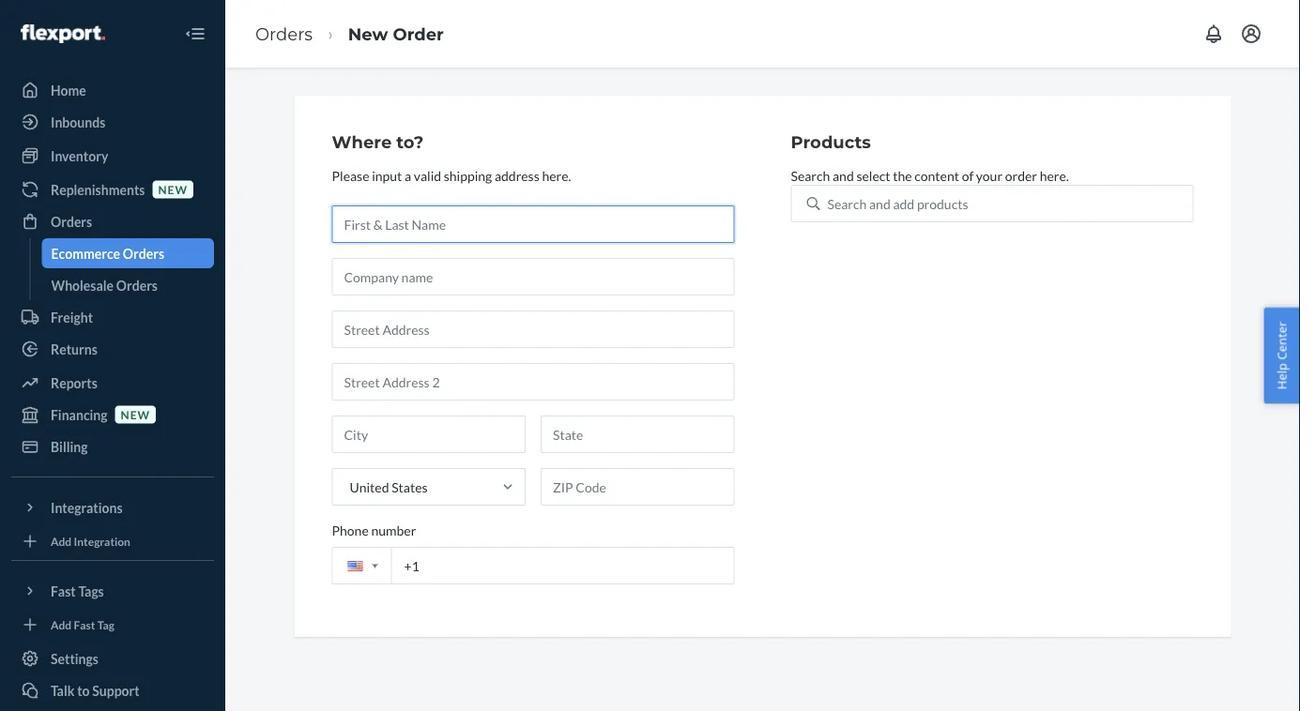 Task type: describe. For each thing, give the bounding box(es) containing it.
freight
[[51, 309, 93, 325]]

orders up ecommerce
[[51, 214, 92, 230]]

2 here. from the left
[[1040, 167, 1069, 183]]

fast tags
[[51, 583, 104, 599]]

ZIP Code text field
[[541, 468, 735, 506]]

united states: + 1 image
[[372, 565, 378, 568]]

fast inside dropdown button
[[51, 583, 76, 599]]

phone number
[[332, 522, 416, 538]]

add integration link
[[11, 530, 214, 553]]

to
[[77, 683, 90, 699]]

talk to support
[[51, 683, 140, 699]]

wholesale orders link
[[42, 270, 214, 300]]

please
[[332, 167, 369, 183]]

tags
[[78, 583, 104, 599]]

orders up wholesale orders 'link'
[[123, 246, 164, 261]]

home link
[[11, 75, 214, 105]]

and for add
[[869, 196, 891, 212]]

where to?
[[332, 132, 424, 153]]

help center
[[1273, 322, 1290, 390]]

address
[[495, 167, 540, 183]]

your
[[976, 167, 1003, 183]]

input
[[372, 167, 402, 183]]

inventory
[[51, 148, 108, 164]]

tag
[[97, 618, 114, 632]]

search and select the content of your order here.
[[791, 167, 1069, 183]]

integrations
[[51, 500, 123, 516]]

select
[[857, 167, 890, 183]]

add for add fast tag
[[51, 618, 72, 632]]

First & Last Name text field
[[332, 205, 735, 243]]

flexport logo image
[[21, 24, 105, 43]]

shipping
[[444, 167, 492, 183]]

new order
[[348, 23, 444, 44]]

integration
[[74, 535, 130, 548]]

help
[[1273, 363, 1290, 390]]

Street Address 2 text field
[[332, 363, 735, 401]]

states
[[392, 479, 428, 495]]

settings link
[[11, 644, 214, 674]]

reports link
[[11, 368, 214, 398]]

inventory link
[[11, 141, 214, 171]]

open account menu image
[[1240, 23, 1263, 45]]

to?
[[397, 132, 424, 153]]

united
[[350, 479, 389, 495]]

close navigation image
[[184, 23, 207, 45]]

reports
[[51, 375, 97, 391]]

talk to support button
[[11, 676, 214, 706]]

orders link inside breadcrumbs navigation
[[255, 23, 313, 44]]

and for select
[[833, 167, 854, 183]]

products
[[917, 196, 968, 212]]

where
[[332, 132, 392, 153]]



Task type: locate. For each thing, give the bounding box(es) containing it.
1 horizontal spatial orders link
[[255, 23, 313, 44]]

0 vertical spatial new
[[158, 183, 188, 196]]

0 horizontal spatial orders link
[[11, 207, 214, 237]]

0 vertical spatial add
[[51, 535, 72, 548]]

add fast tag link
[[11, 614, 214, 637]]

add up settings
[[51, 618, 72, 632]]

breadcrumbs navigation
[[240, 6, 459, 61]]

Company name text field
[[332, 258, 735, 296]]

search and add products
[[828, 196, 968, 212]]

ecommerce
[[51, 246, 120, 261]]

wholesale
[[51, 277, 114, 293]]

1 (702) 123-4567 telephone field
[[332, 547, 735, 585]]

products
[[791, 132, 871, 153]]

returns link
[[11, 334, 214, 364]]

fast inside "link"
[[74, 618, 95, 632]]

center
[[1273, 322, 1290, 360]]

fast tags button
[[11, 576, 214, 606]]

support
[[92, 683, 140, 699]]

1 vertical spatial fast
[[74, 618, 95, 632]]

1 vertical spatial search
[[828, 196, 867, 212]]

order
[[1005, 167, 1037, 183]]

orders left new
[[255, 23, 313, 44]]

of
[[962, 167, 974, 183]]

new order link
[[348, 23, 444, 44]]

0 vertical spatial search
[[791, 167, 830, 183]]

freight link
[[11, 302, 214, 332]]

Street Address text field
[[332, 311, 735, 348]]

1 vertical spatial orders link
[[11, 207, 214, 237]]

fast left the tag on the bottom of page
[[74, 618, 95, 632]]

phone
[[332, 522, 369, 538]]

1 horizontal spatial new
[[158, 183, 188, 196]]

add
[[893, 196, 915, 212]]

search image
[[807, 197, 820, 210]]

0 vertical spatial orders link
[[255, 23, 313, 44]]

new for replenishments
[[158, 183, 188, 196]]

here.
[[542, 167, 571, 183], [1040, 167, 1069, 183]]

number
[[371, 522, 416, 538]]

0 horizontal spatial and
[[833, 167, 854, 183]]

orders inside 'link'
[[116, 277, 158, 293]]

orders
[[255, 23, 313, 44], [51, 214, 92, 230], [123, 246, 164, 261], [116, 277, 158, 293]]

a
[[405, 167, 411, 183]]

search for search and add products
[[828, 196, 867, 212]]

and left add
[[869, 196, 891, 212]]

0 horizontal spatial new
[[121, 408, 150, 421]]

orders down the ecommerce orders link on the top left of the page
[[116, 277, 158, 293]]

add integration
[[51, 535, 130, 548]]

here. right order
[[1040, 167, 1069, 183]]

settings
[[51, 651, 99, 667]]

orders link left new
[[255, 23, 313, 44]]

search up search image
[[791, 167, 830, 183]]

search
[[791, 167, 830, 183], [828, 196, 867, 212]]

1 horizontal spatial here.
[[1040, 167, 1069, 183]]

open notifications image
[[1203, 23, 1225, 45]]

1 horizontal spatial and
[[869, 196, 891, 212]]

0 vertical spatial fast
[[51, 583, 76, 599]]

help center button
[[1264, 308, 1300, 404]]

new
[[348, 23, 388, 44]]

add fast tag
[[51, 618, 114, 632]]

talk
[[51, 683, 75, 699]]

State text field
[[541, 416, 735, 453]]

2 add from the top
[[51, 618, 72, 632]]

financing
[[51, 407, 108, 423]]

1 vertical spatial and
[[869, 196, 891, 212]]

returns
[[51, 341, 97, 357]]

billing
[[51, 439, 88, 455]]

add
[[51, 535, 72, 548], [51, 618, 72, 632]]

add for add integration
[[51, 535, 72, 548]]

0 horizontal spatial here.
[[542, 167, 571, 183]]

and
[[833, 167, 854, 183], [869, 196, 891, 212]]

content
[[915, 167, 959, 183]]

orders link
[[255, 23, 313, 44], [11, 207, 214, 237]]

City text field
[[332, 416, 526, 453]]

inbounds
[[51, 114, 105, 130]]

order
[[393, 23, 444, 44]]

orders inside breadcrumbs navigation
[[255, 23, 313, 44]]

wholesale orders
[[51, 277, 158, 293]]

add left integration
[[51, 535, 72, 548]]

orders link up ecommerce orders
[[11, 207, 214, 237]]

the
[[893, 167, 912, 183]]

here. right address
[[542, 167, 571, 183]]

1 vertical spatial new
[[121, 408, 150, 421]]

search right search image
[[828, 196, 867, 212]]

fast left tags
[[51, 583, 76, 599]]

and left select
[[833, 167, 854, 183]]

1 here. from the left
[[542, 167, 571, 183]]

new down reports link
[[121, 408, 150, 421]]

new for financing
[[121, 408, 150, 421]]

1 vertical spatial add
[[51, 618, 72, 632]]

please input a valid shipping address here.
[[332, 167, 571, 183]]

billing link
[[11, 432, 214, 462]]

new down inventory link
[[158, 183, 188, 196]]

united states
[[350, 479, 428, 495]]

1 add from the top
[[51, 535, 72, 548]]

valid
[[414, 167, 441, 183]]

integrations button
[[11, 493, 214, 523]]

inbounds link
[[11, 107, 214, 137]]

ecommerce orders link
[[42, 238, 214, 269]]

ecommerce orders
[[51, 246, 164, 261]]

search for search and select the content of your order here.
[[791, 167, 830, 183]]

new
[[158, 183, 188, 196], [121, 408, 150, 421]]

add inside "link"
[[51, 618, 72, 632]]

home
[[51, 82, 86, 98]]

0 vertical spatial and
[[833, 167, 854, 183]]

fast
[[51, 583, 76, 599], [74, 618, 95, 632]]

replenishments
[[51, 182, 145, 198]]



Task type: vqa. For each thing, say whether or not it's contained in the screenshot.
Orders "LINK" inside the breadcrumbs navigation
yes



